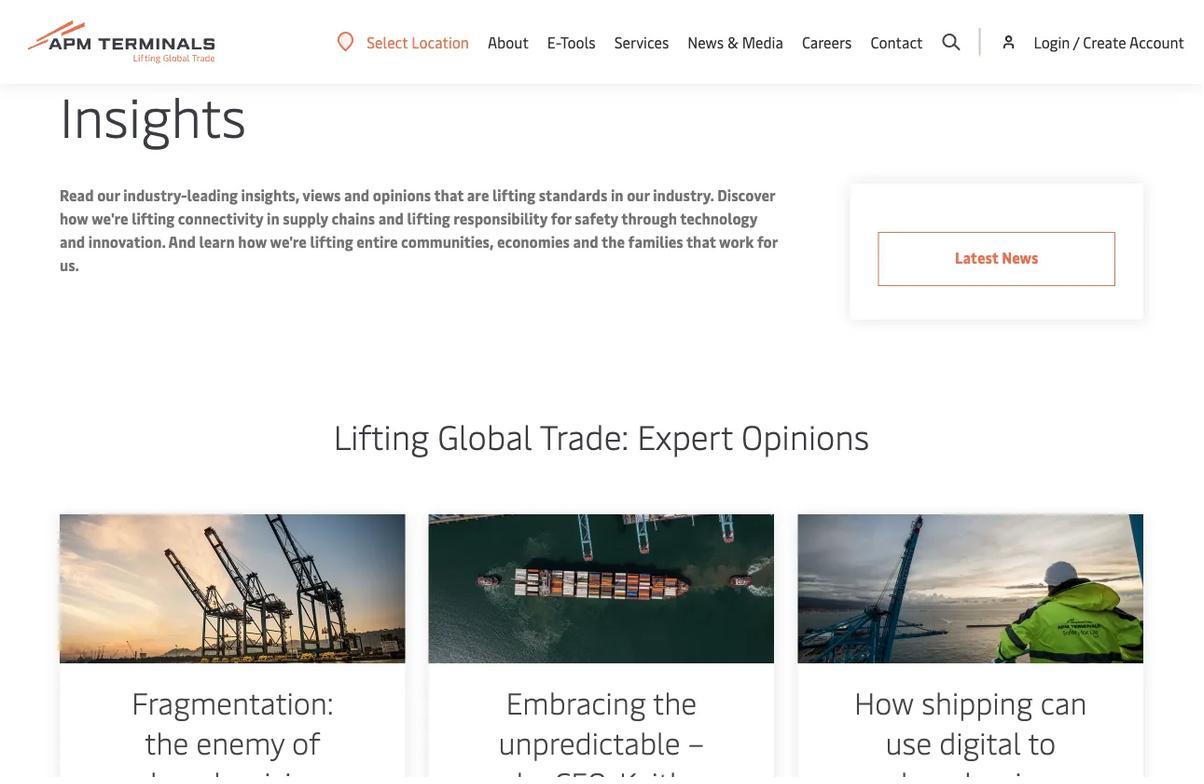 Task type: locate. For each thing, give the bounding box(es) containing it.
and
[[344, 185, 370, 205], [378, 208, 404, 229], [60, 232, 85, 252], [573, 232, 599, 252]]

that
[[434, 185, 464, 205], [686, 232, 716, 252]]

insights up the industry-
[[60, 78, 246, 151]]

1 vertical spatial in
[[267, 208, 280, 229]]

e-tools
[[547, 32, 596, 52]]

the inside the embracing the unpredictable – by ceo, kei
[[653, 683, 697, 723]]

how shipping can use digital to decarbonize link
[[798, 515, 1144, 778]]

how right learn
[[238, 232, 267, 252]]

the
[[602, 232, 625, 252], [653, 683, 697, 723], [145, 723, 189, 763]]

news right "latest"
[[1002, 248, 1038, 268]]

read
[[60, 185, 94, 205]]

that left are
[[434, 185, 464, 205]]

chains
[[332, 208, 375, 229]]

services button
[[614, 0, 669, 84]]

tools
[[561, 32, 596, 52]]

by
[[517, 763, 547, 778]]

how
[[60, 208, 88, 229], [238, 232, 267, 252]]

1 vertical spatial how
[[238, 232, 267, 252]]

news & media button
[[688, 0, 783, 84]]

in down insights,
[[267, 208, 280, 229]]

enemy
[[196, 723, 285, 763]]

latest news
[[955, 248, 1038, 268]]

in up safety
[[611, 185, 624, 205]]

for
[[551, 208, 572, 229], [757, 232, 778, 252]]

our up through
[[627, 185, 650, 205]]

digital
[[939, 723, 1021, 763]]

brazil terminal portuario santos 1200 image
[[60, 515, 405, 664]]

1 vertical spatial that
[[686, 232, 716, 252]]

we're down supply
[[270, 232, 307, 252]]

families
[[628, 232, 683, 252]]

for right work
[[757, 232, 778, 252]]

1 horizontal spatial news
[[1002, 248, 1038, 268]]

fragmentation:
[[132, 683, 334, 723]]

insights,
[[241, 185, 299, 205]]

0 vertical spatial news
[[688, 32, 724, 52]]

the for fragmentation:
[[145, 723, 189, 763]]

opinions
[[373, 185, 431, 205]]

login / create account
[[1034, 32, 1185, 52]]

entire
[[357, 232, 398, 252]]

lifting global trade: expert opinions
[[334, 414, 870, 459]]

industry-
[[123, 185, 187, 205]]

select location
[[367, 32, 469, 52]]

0 horizontal spatial global
[[60, 18, 97, 36]]

0 horizontal spatial in
[[267, 208, 280, 229]]

that down technology in the right of the page
[[686, 232, 716, 252]]

0 horizontal spatial for
[[551, 208, 572, 229]]

insights
[[153, 18, 199, 36], [60, 78, 246, 151]]

standards
[[539, 185, 608, 205]]

economies
[[497, 232, 570, 252]]

location
[[412, 32, 469, 52]]

0 vertical spatial how
[[60, 208, 88, 229]]

0 vertical spatial in
[[611, 185, 624, 205]]

news left &
[[688, 32, 724, 52]]

e-tools button
[[547, 0, 596, 84]]

shipping
[[922, 683, 1033, 723]]

for down standards
[[551, 208, 572, 229]]

1 horizontal spatial how
[[238, 232, 267, 252]]

supply
[[283, 208, 328, 229]]

global
[[60, 18, 97, 36], [438, 414, 532, 459]]

lifting
[[493, 185, 536, 205], [132, 208, 175, 229], [407, 208, 450, 229], [310, 232, 353, 252]]

0 horizontal spatial our
[[97, 185, 120, 205]]

1 our from the left
[[97, 185, 120, 205]]

in
[[611, 185, 624, 205], [267, 208, 280, 229]]

lifting
[[334, 414, 429, 459]]

&
[[728, 32, 739, 52]]

1 vertical spatial for
[[757, 232, 778, 252]]

0 vertical spatial that
[[434, 185, 464, 205]]

0 horizontal spatial how
[[60, 208, 88, 229]]

select location button
[[337, 31, 469, 52]]

news
[[688, 32, 724, 52], [1002, 248, 1038, 268]]

how down read
[[60, 208, 88, 229]]

0 horizontal spatial we're
[[92, 208, 128, 229]]

0 vertical spatial we're
[[92, 208, 128, 229]]

1 horizontal spatial the
[[602, 232, 625, 252]]

lifting up responsibility
[[493, 185, 536, 205]]

through
[[621, 208, 677, 229]]

fragmentation: the enemy of decarbonisi
[[132, 683, 334, 778]]

2 horizontal spatial the
[[653, 683, 697, 723]]

innovation.
[[88, 232, 166, 252]]

1 horizontal spatial for
[[757, 232, 778, 252]]

1 vertical spatial global
[[438, 414, 532, 459]]

we're
[[92, 208, 128, 229], [270, 232, 307, 252]]

0 vertical spatial insights
[[153, 18, 199, 36]]

our
[[97, 185, 120, 205], [627, 185, 650, 205]]

1 horizontal spatial that
[[686, 232, 716, 252]]

media
[[742, 32, 783, 52]]

careers button
[[802, 0, 852, 84]]

0 horizontal spatial the
[[145, 723, 189, 763]]

the inside 'fragmentation: the enemy of decarbonisi'
[[145, 723, 189, 763]]

our right read
[[97, 185, 120, 205]]

2 our from the left
[[627, 185, 650, 205]]

1 horizontal spatial in
[[611, 185, 624, 205]]

lifting down chains
[[310, 232, 353, 252]]

1 vertical spatial insights
[[60, 78, 246, 151]]

1 horizontal spatial our
[[627, 185, 650, 205]]

news & media
[[688, 32, 783, 52]]

contact button
[[871, 0, 923, 84]]

we're up innovation.
[[92, 208, 128, 229]]

latest news link
[[878, 232, 1116, 286]]

insights right home
[[153, 18, 199, 36]]

–
[[688, 723, 705, 763]]

services
[[614, 32, 669, 52]]

1 vertical spatial we're
[[270, 232, 307, 252]]

and
[[168, 232, 196, 252]]

news inside "popup button"
[[688, 32, 724, 52]]

0 horizontal spatial news
[[688, 32, 724, 52]]

/
[[1073, 32, 1080, 52]]



Task type: vqa. For each thing, say whether or not it's contained in the screenshot.
+1 within Export Department Tel: +1 (310) 221-4497 Email: pier400exports@apmterminals.com
no



Task type: describe. For each thing, give the bounding box(es) containing it.
embracing the unpredictable – by ceo, kei link
[[429, 515, 775, 778]]

and down safety
[[573, 232, 599, 252]]

create
[[1083, 32, 1126, 52]]

0 vertical spatial global
[[60, 18, 97, 36]]

expert
[[637, 414, 733, 459]]

211207 decarbonizing port logistics the time is now image
[[798, 515, 1144, 664]]

1 horizontal spatial we're
[[270, 232, 307, 252]]

global home link
[[60, 18, 135, 36]]

login / create account link
[[999, 0, 1185, 84]]

global home
[[60, 18, 135, 36]]

use
[[886, 723, 932, 763]]

lifting up communities, at the left
[[407, 208, 450, 229]]

and up chains
[[344, 185, 370, 205]]

latest
[[955, 248, 999, 268]]

discover
[[718, 185, 775, 205]]

about button
[[488, 0, 529, 84]]

contact
[[871, 32, 923, 52]]

0 horizontal spatial that
[[434, 185, 464, 205]]

and down opinions
[[378, 208, 404, 229]]

learn
[[199, 232, 235, 252]]

about
[[488, 32, 529, 52]]

0 vertical spatial for
[[551, 208, 572, 229]]

account
[[1130, 32, 1185, 52]]

are
[[467, 185, 489, 205]]

how shipping can use digital to decarbonize
[[854, 683, 1087, 778]]

ceo,
[[555, 763, 612, 778]]

and up us. on the left of page
[[60, 232, 85, 252]]

the for embracing
[[653, 683, 697, 723]]

can
[[1040, 683, 1087, 723]]

technology
[[680, 208, 758, 229]]

the inside read our industry-leading insights, views and opinions that are lifting standards in our industry. discover how we're lifting connectivity in supply chains and lifting responsibility for safety through technology and innovation. and learn how we're lifting entire communities, economies and the families that work for us.
[[602, 232, 625, 252]]

connectivity
[[178, 208, 264, 229]]

read our industry-leading insights, views and opinions that are lifting standards in our industry. discover how we're lifting connectivity in supply chains and lifting responsibility for safety through technology and innovation. and learn how we're lifting entire communities, economies and the families that work for us.
[[60, 185, 778, 275]]

keith blog image
[[429, 515, 775, 664]]

home
[[100, 18, 135, 36]]

unpredictable
[[499, 723, 681, 763]]

to
[[1028, 723, 1056, 763]]

opinions
[[742, 414, 870, 459]]

leading
[[187, 185, 238, 205]]

responsibility
[[454, 208, 548, 229]]

how
[[854, 683, 914, 723]]

fragmentation: the enemy of decarbonisi link
[[60, 515, 405, 778]]

us.
[[60, 255, 79, 275]]

communities,
[[401, 232, 494, 252]]

safety
[[575, 208, 618, 229]]

decarbonize
[[891, 763, 1051, 778]]

e-
[[547, 32, 561, 52]]

embracing the unpredictable – by ceo, kei
[[499, 683, 705, 778]]

trade:
[[540, 414, 629, 459]]

lifting down the industry-
[[132, 208, 175, 229]]

careers
[[802, 32, 852, 52]]

of
[[292, 723, 320, 763]]

select
[[367, 32, 408, 52]]

login
[[1034, 32, 1070, 52]]

industry.
[[653, 185, 714, 205]]

1 vertical spatial news
[[1002, 248, 1038, 268]]

work
[[719, 232, 754, 252]]

1 horizontal spatial global
[[438, 414, 532, 459]]

embracing
[[506, 683, 646, 723]]

views
[[302, 185, 341, 205]]



